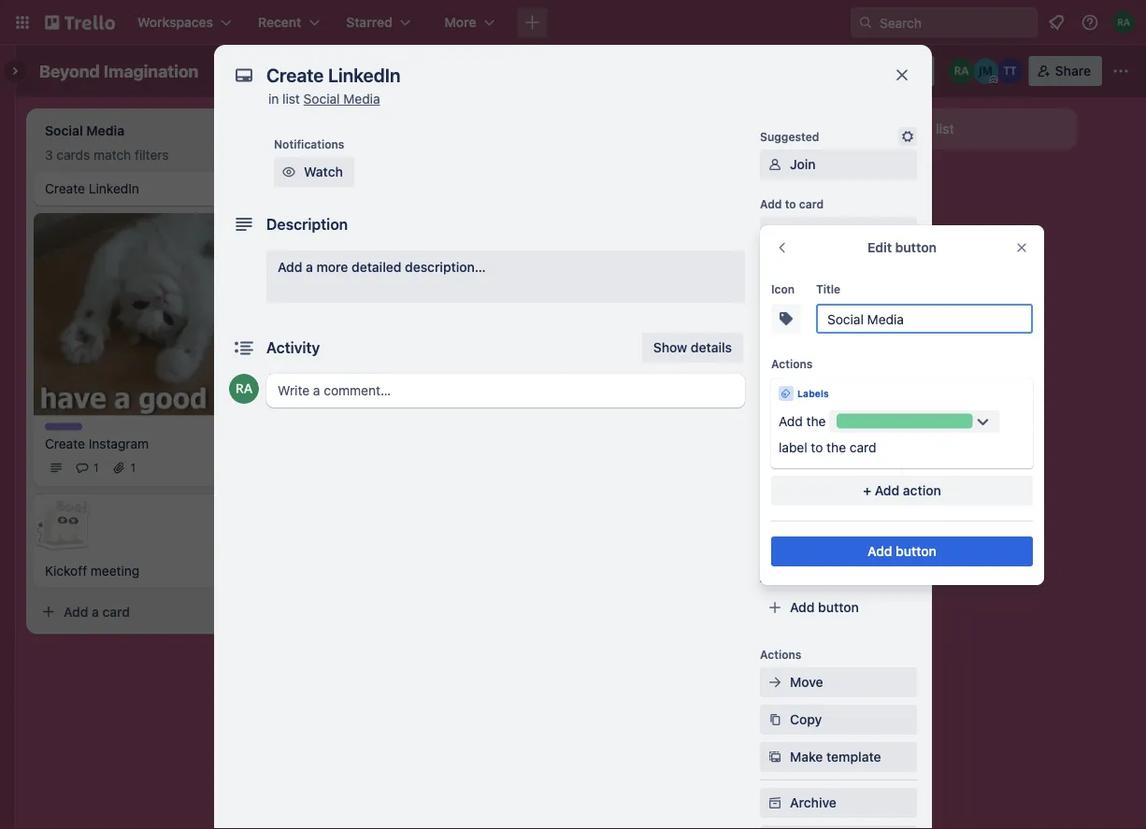 Task type: vqa. For each thing, say whether or not it's contained in the screenshot.
sm image for Watch
yes



Task type: locate. For each thing, give the bounding box(es) containing it.
sm image for move
[[766, 674, 785, 692]]

sm image
[[899, 127, 918, 146], [766, 155, 785, 174], [280, 163, 298, 181], [766, 223, 785, 241], [777, 310, 796, 328], [766, 410, 785, 428], [766, 794, 785, 813]]

add button
[[868, 544, 937, 559], [791, 600, 860, 616]]

1 horizontal spatial add a card
[[329, 241, 396, 256]]

power- down label
[[761, 497, 800, 510]]

1 vertical spatial add a card
[[64, 604, 130, 620]]

activity
[[267, 339, 320, 357]]

1 horizontal spatial power-
[[819, 523, 863, 539]]

sm image inside archive link
[[766, 794, 785, 813]]

a down the kickoff meeting
[[92, 604, 99, 620]]

sm image for archive
[[766, 794, 785, 813]]

sm image left join
[[766, 155, 785, 174]]

sm image for checklist
[[766, 297, 785, 316]]

show
[[654, 340, 688, 355]]

1 card matches filters
[[311, 147, 440, 163]]

add
[[857, 121, 882, 137], [761, 197, 783, 210], [329, 241, 354, 256], [278, 260, 303, 275], [779, 414, 803, 429], [875, 483, 900, 499], [791, 523, 815, 539], [868, 544, 893, 559], [791, 600, 815, 616], [64, 604, 88, 620]]

add button down automation
[[791, 600, 860, 616]]

sm image inside copy link
[[766, 711, 785, 730]]

0 horizontal spatial a
[[92, 604, 99, 620]]

add a card down the kickoff meeting
[[64, 604, 130, 620]]

members
[[791, 224, 848, 239]]

0 horizontal spatial the
[[807, 414, 826, 429]]

move link
[[761, 668, 918, 698]]

checklist link
[[761, 292, 918, 322]]

add a card button
[[299, 234, 509, 264], [34, 597, 243, 627]]

add button button down the + add action
[[772, 537, 1034, 567]]

add button button
[[772, 537, 1034, 567], [761, 593, 918, 623]]

description…
[[405, 260, 486, 275]]

0 vertical spatial the
[[807, 414, 826, 429]]

ruby anderson (rubyanderson7) image
[[949, 58, 975, 84], [229, 374, 259, 404]]

power-
[[761, 497, 800, 510], [819, 523, 863, 539]]

create instagram link
[[45, 434, 262, 453]]

to up 'members'
[[786, 197, 797, 210]]

terry turtle (terryturtle) image
[[998, 58, 1024, 84]]

create down cards
[[45, 181, 85, 196]]

actions
[[772, 357, 813, 370], [761, 648, 802, 661]]

add left another
[[857, 121, 882, 137]]

1 down create instagram
[[94, 462, 99, 475]]

1 up the watch
[[311, 147, 317, 163]]

sm image inside join link
[[766, 155, 785, 174]]

0 vertical spatial add a card button
[[299, 234, 509, 264]]

create linkedin
[[45, 181, 139, 196]]

0 horizontal spatial create from template… image
[[516, 241, 531, 256]]

dates button
[[761, 329, 918, 359]]

match
[[94, 147, 131, 163]]

0 vertical spatial to
[[786, 197, 797, 210]]

0 vertical spatial add a card
[[329, 241, 396, 256]]

create
[[45, 181, 85, 196], [45, 436, 85, 451]]

star or unstar board image
[[219, 64, 234, 79]]

sm image for copy
[[766, 711, 785, 730]]

in list social media
[[268, 91, 380, 107]]

custom fields
[[791, 449, 879, 464]]

add left more
[[278, 260, 303, 275]]

Search field
[[874, 8, 1037, 36]]

0 horizontal spatial ups
[[800, 497, 821, 510]]

add power-ups
[[791, 523, 887, 539]]

1 horizontal spatial add a card button
[[299, 234, 509, 264]]

power-ups
[[761, 497, 821, 510]]

1 down 'instagram' at bottom left
[[131, 462, 136, 475]]

ups up add power-ups
[[800, 497, 821, 510]]

Write a comment text field
[[267, 374, 746, 408]]

to right label
[[812, 440, 824, 456]]

add button down the + add action
[[868, 544, 937, 559]]

ups
[[800, 497, 821, 510], [863, 523, 887, 539]]

2 vertical spatial button
[[819, 600, 860, 616]]

search image
[[859, 15, 874, 30]]

0 vertical spatial list
[[283, 91, 300, 107]]

button
[[896, 240, 937, 255], [896, 544, 937, 559], [819, 600, 860, 616]]

ups down +
[[863, 523, 887, 539]]

2 create from the top
[[45, 436, 85, 451]]

1 horizontal spatial add button
[[868, 544, 937, 559]]

sm image for make template
[[766, 748, 785, 767]]

sm image left the cover
[[766, 410, 785, 428]]

sm image left archive
[[766, 794, 785, 813]]

close popover image
[[1015, 240, 1030, 255]]

1 vertical spatial to
[[812, 440, 824, 456]]

create down color: purple, title: none image
[[45, 436, 85, 451]]

button right edit
[[896, 240, 937, 255]]

1 vertical spatial create from template… image
[[516, 241, 531, 256]]

add a more detailed description… link
[[267, 251, 746, 303]]

card up the watch
[[320, 147, 347, 163]]

a left more
[[306, 260, 313, 275]]

create from template… image
[[782, 189, 797, 204], [516, 241, 531, 256]]

sm image for cover
[[766, 410, 785, 428]]

add a card
[[329, 241, 396, 256], [64, 604, 130, 620]]

power- down power-ups
[[819, 523, 863, 539]]

1 vertical spatial actions
[[761, 648, 802, 661]]

sm image down add to card
[[766, 223, 785, 241]]

show details
[[654, 340, 733, 355]]

Add label… text field
[[817, 304, 1034, 334]]

workspace visible image
[[253, 64, 268, 79]]

sm image inside make template link
[[766, 748, 785, 767]]

1 vertical spatial button
[[896, 544, 937, 559]]

kickoff meeting link
[[45, 562, 262, 580]]

add a card up detailed
[[329, 241, 396, 256]]

sm image for watch
[[280, 163, 298, 181]]

meeting
[[91, 563, 140, 579]]

media
[[344, 91, 380, 107]]

sm image left the watch
[[280, 163, 298, 181]]

0 horizontal spatial add a card button
[[34, 597, 243, 627]]

another
[[885, 121, 933, 137]]

1 horizontal spatial to
[[812, 440, 824, 456]]

sm image inside cover link
[[766, 410, 785, 428]]

2 horizontal spatial a
[[357, 241, 365, 256]]

0 horizontal spatial filters
[[135, 147, 169, 163]]

1 vertical spatial add button
[[791, 600, 860, 616]]

0 horizontal spatial list
[[283, 91, 300, 107]]

actions up move
[[761, 648, 802, 661]]

sm image down the "clear all" button
[[899, 127, 918, 146]]

actions down dates
[[772, 357, 813, 370]]

0 horizontal spatial 1
[[94, 462, 99, 475]]

button down automation
[[819, 600, 860, 616]]

sm image inside watch "button"
[[280, 163, 298, 181]]

1 horizontal spatial a
[[306, 260, 313, 275]]

add the
[[779, 414, 826, 429]]

sm image down the icon
[[777, 310, 796, 328]]

0 vertical spatial create
[[45, 181, 85, 196]]

add down power-ups
[[791, 523, 815, 539]]

title
[[817, 283, 841, 296]]

add button for top add button button
[[868, 544, 937, 559]]

add a card button down kickoff meeting link
[[34, 597, 243, 627]]

sm image for join
[[766, 155, 785, 174]]

filters right matches
[[406, 147, 440, 163]]

social media link
[[304, 91, 380, 107]]

1 vertical spatial create
[[45, 436, 85, 451]]

0 horizontal spatial ruby anderson (rubyanderson7) image
[[229, 374, 259, 404]]

1 create from the top
[[45, 181, 85, 196]]

kickoff meeting
[[45, 563, 140, 579]]

watch button
[[274, 157, 354, 187]]

create for create linkedin
[[45, 181, 85, 196]]

share
[[1056, 63, 1092, 79]]

list
[[283, 91, 300, 107], [936, 121, 955, 137]]

1 vertical spatial power-
[[819, 523, 863, 539]]

dates
[[791, 336, 826, 352]]

notifications
[[274, 138, 345, 151]]

None text field
[[257, 58, 875, 92]]

0 horizontal spatial to
[[786, 197, 797, 210]]

matches
[[350, 147, 402, 163]]

button down action
[[896, 544, 937, 559]]

create board or workspace image
[[523, 13, 542, 32]]

template
[[827, 750, 882, 765]]

details
[[691, 340, 733, 355]]

filters
[[135, 147, 169, 163], [406, 147, 440, 163]]

sm image inside checklist link
[[766, 297, 785, 316]]

sm image
[[722, 56, 749, 82], [766, 297, 785, 316], [766, 674, 785, 692], [766, 711, 785, 730], [766, 748, 785, 767]]

checklist
[[791, 299, 848, 314]]

the
[[807, 414, 826, 429], [827, 440, 847, 456]]

ruby anderson (rubyanderson7) image up terry turtle (terryturtle) image
[[229, 374, 259, 404]]

1 vertical spatial list
[[936, 121, 955, 137]]

0 vertical spatial actions
[[772, 357, 813, 370]]

0 vertical spatial add button
[[868, 544, 937, 559]]

1 filters from the left
[[135, 147, 169, 163]]

a
[[357, 241, 365, 256], [306, 260, 313, 275], [92, 604, 99, 620]]

add button for the bottom add button button
[[791, 600, 860, 616]]

sm image inside move link
[[766, 674, 785, 692]]

add inside button
[[857, 121, 882, 137]]

0 horizontal spatial power-
[[761, 497, 800, 510]]

create instagram
[[45, 436, 149, 451]]

copy
[[791, 712, 823, 728]]

1 horizontal spatial the
[[827, 440, 847, 456]]

add button button down automation
[[761, 593, 918, 623]]

2 filters from the left
[[406, 147, 440, 163]]

suggested
[[761, 130, 820, 143]]

0 horizontal spatial add button
[[791, 600, 860, 616]]

0 vertical spatial ups
[[800, 497, 821, 510]]

ruby anderson (rubyanderson7) image right all
[[949, 58, 975, 84]]

add a card button down thoughts
[[299, 234, 509, 264]]

action
[[904, 483, 942, 499]]

1
[[311, 147, 317, 163], [94, 462, 99, 475], [131, 462, 136, 475]]

add down automation
[[791, 600, 815, 616]]

0 vertical spatial create from template… image
[[782, 189, 797, 204]]

sm image inside members link
[[766, 223, 785, 241]]

show menu image
[[1112, 62, 1131, 80]]

1 horizontal spatial filters
[[406, 147, 440, 163]]

1 vertical spatial ruby anderson (rubyanderson7) image
[[229, 374, 259, 404]]

open information menu image
[[1081, 13, 1100, 32]]

list right in
[[283, 91, 300, 107]]

to for add
[[786, 197, 797, 210]]

1 horizontal spatial ups
[[863, 523, 887, 539]]

1 horizontal spatial list
[[936, 121, 955, 137]]

+ add action
[[864, 483, 942, 499]]

color: purple, title: none image
[[45, 423, 82, 431]]

attachment button
[[761, 367, 918, 397]]

1 vertical spatial ups
[[863, 523, 887, 539]]

a up detailed
[[357, 241, 365, 256]]

to
[[786, 197, 797, 210], [812, 440, 824, 456]]

add down add power-ups
[[868, 544, 893, 559]]

1 vertical spatial add a card button
[[34, 597, 243, 627]]

1 horizontal spatial ruby anderson (rubyanderson7) image
[[949, 58, 975, 84]]

list right another
[[936, 121, 955, 137]]

filters up create linkedin link on the top
[[135, 147, 169, 163]]



Task type: describe. For each thing, give the bounding box(es) containing it.
board button
[[279, 56, 379, 86]]

create for create instagram
[[45, 436, 85, 451]]

copy link
[[761, 705, 918, 735]]

0 vertical spatial button
[[896, 240, 937, 255]]

thoughts
[[311, 181, 362, 194]]

attachment
[[791, 374, 863, 389]]

color: green, title: none image
[[838, 414, 974, 429]]

linkedin
[[89, 181, 139, 196]]

1 vertical spatial a
[[306, 260, 313, 275]]

social
[[304, 91, 340, 107]]

add another list
[[857, 121, 955, 137]]

filters for 3 cards match filters
[[135, 147, 169, 163]]

jeremy miller (jeremymiller198) image
[[974, 58, 1000, 84]]

card up 'members'
[[800, 197, 824, 210]]

cards
[[57, 147, 90, 163]]

color: bold red, title: "thoughts" element
[[311, 180, 362, 194]]

0 vertical spatial ruby anderson (rubyanderson7) image
[[949, 58, 975, 84]]

return to previous screen image
[[776, 240, 791, 255]]

board
[[311, 63, 348, 79]]

cover link
[[761, 404, 918, 434]]

button for the bottom add button button
[[819, 600, 860, 616]]

button for top add button button
[[896, 544, 937, 559]]

sm image for suggested
[[899, 127, 918, 146]]

archive link
[[761, 789, 918, 819]]

0 horizontal spatial add a card
[[64, 604, 130, 620]]

filters for 1 card matches filters
[[406, 147, 440, 163]]

label
[[779, 440, 808, 456]]

+
[[864, 483, 872, 499]]

detailed
[[352, 260, 402, 275]]

3
[[45, 147, 53, 163]]

primary element
[[0, 0, 1147, 45]]

cover
[[791, 411, 827, 427]]

make
[[791, 750, 824, 765]]

members link
[[761, 217, 918, 247]]

in
[[268, 91, 279, 107]]

more
[[317, 260, 348, 275]]

to for label
[[812, 440, 824, 456]]

fields
[[842, 449, 879, 464]]

add up more
[[329, 241, 354, 256]]

join link
[[761, 150, 918, 180]]

1 vertical spatial the
[[827, 440, 847, 456]]

labels image
[[766, 260, 785, 279]]

switch to… image
[[13, 13, 32, 32]]

terry turtle (terryturtle) image
[[243, 457, 266, 479]]

custom fields button
[[761, 447, 918, 466]]

join
[[791, 157, 816, 172]]

clear all button
[[870, 56, 935, 86]]

move
[[791, 675, 824, 690]]

add to card
[[761, 197, 824, 210]]

0 vertical spatial add button button
[[772, 537, 1034, 567]]

beyond
[[39, 61, 100, 81]]

watch
[[304, 164, 343, 180]]

edit
[[868, 240, 893, 255]]

archive
[[791, 796, 837, 811]]

create linkedin link
[[45, 180, 262, 198]]

1 horizontal spatial create from template… image
[[782, 189, 797, 204]]

0 vertical spatial a
[[357, 241, 365, 256]]

make template link
[[761, 743, 918, 773]]

ruby anderson (rubyanderson7) image
[[1113, 11, 1136, 34]]

add up label
[[779, 414, 803, 429]]

back to home image
[[45, 7, 115, 37]]

edit button
[[868, 240, 937, 255]]

2 vertical spatial a
[[92, 604, 99, 620]]

beyond imagination
[[39, 61, 199, 81]]

add right +
[[875, 483, 900, 499]]

clear
[[878, 63, 910, 79]]

2 horizontal spatial 1
[[311, 147, 317, 163]]

1 vertical spatial add button button
[[761, 593, 918, 623]]

instagram
[[89, 436, 149, 451]]

add up return to previous screen icon
[[761, 197, 783, 210]]

add down kickoff
[[64, 604, 88, 620]]

add another list button
[[823, 109, 1078, 150]]

1 horizontal spatial 1
[[131, 462, 136, 475]]

all
[[914, 63, 928, 79]]

icon
[[772, 283, 795, 296]]

labels
[[798, 388, 830, 399]]

share button
[[1030, 56, 1103, 86]]

Board name text field
[[30, 56, 208, 86]]

card down cover link
[[850, 440, 877, 456]]

kickoff
[[45, 563, 87, 579]]

label to the card
[[779, 440, 877, 456]]

imagination
[[104, 61, 199, 81]]

add a more detailed description…
[[278, 260, 486, 275]]

automation
[[761, 572, 824, 585]]

list inside button
[[936, 121, 955, 137]]

0 vertical spatial power-
[[761, 497, 800, 510]]

show details link
[[643, 333, 744, 363]]

0 notifications image
[[1046, 11, 1068, 34]]

make template
[[791, 750, 882, 765]]

custom
[[791, 449, 839, 464]]

description
[[267, 216, 348, 233]]

card up add a more detailed description…
[[368, 241, 396, 256]]

add power-ups link
[[761, 516, 918, 546]]

clear all
[[878, 63, 928, 79]]

sm image for members
[[766, 223, 785, 241]]

3 cards match filters
[[45, 147, 169, 163]]

card down meeting
[[102, 604, 130, 620]]



